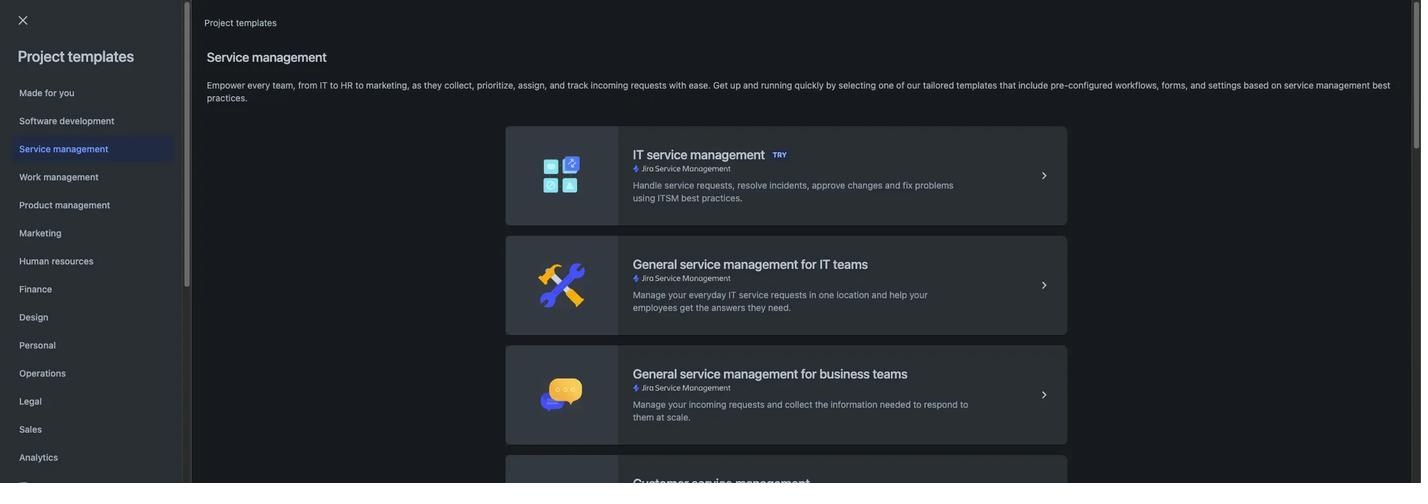 Task type: describe. For each thing, give the bounding box(es) containing it.
team,
[[273, 80, 296, 91]]

service management inside button
[[19, 144, 108, 155]]

for inside "made for you" button
[[45, 87, 57, 98]]

service for general service management for business teams
[[680, 367, 721, 382]]

based
[[1244, 80, 1269, 91]]

approve
[[812, 180, 845, 191]]

service inside button
[[19, 144, 51, 155]]

service for handle service requests, resolve incidents, approve changes and fix problems using itsm best practices.
[[665, 180, 694, 191]]

collect,
[[444, 80, 475, 91]]

running
[[761, 80, 792, 91]]

legal button
[[11, 389, 173, 415]]

general service management for it teams
[[633, 257, 868, 272]]

software development
[[19, 116, 114, 126]]

one inside empower every team, from it to hr to marketing, as they collect, prioritize, assign, and track incoming requests with ease. get up and running quickly by selecting one of our tailored templates that include pre-configured workflows, forms, and settings based on service management best practices.
[[879, 80, 894, 91]]

back to projects image
[[15, 13, 31, 28]]

design button
[[11, 305, 173, 331]]

marketing
[[19, 228, 62, 239]]

everyday
[[689, 290, 726, 301]]

made for you
[[19, 87, 74, 98]]

your for general service management for business teams
[[668, 400, 687, 411]]

2 software from the top
[[603, 216, 638, 227]]

finance
[[19, 284, 52, 295]]

at
[[657, 412, 664, 423]]

it inside manage your everyday it service requests in one location and help your employees get the answers they need.
[[729, 290, 737, 301]]

all jira products
[[185, 94, 252, 105]]

changes
[[848, 180, 883, 191]]

best inside handle service requests, resolve incidents, approve changes and fix problems using itsm best practices.
[[681, 193, 699, 204]]

practices. inside empower every team, from it to hr to marketing, as they collect, prioritize, assign, and track incoming requests with ease. get up and running quickly by selecting one of our tailored templates that include pre-configured workflows, forms, and settings based on service management best practices.
[[207, 93, 248, 103]]

incoming inside manage your incoming requests and collect the information needed to respond to them at scale.
[[689, 400, 727, 411]]

them
[[633, 412, 654, 423]]

manage your incoming requests and collect the information needed to respond to them at scale.
[[633, 400, 969, 423]]

need.
[[768, 303, 791, 314]]

employees
[[633, 303, 677, 314]]

made for you button
[[11, 80, 173, 106]]

type
[[536, 128, 556, 139]]

hr
[[341, 80, 353, 91]]

configured
[[1068, 80, 1113, 91]]

primary element
[[8, 0, 1179, 35]]

work management
[[19, 172, 99, 183]]

empower
[[207, 80, 245, 91]]

and inside handle service requests, resolve incidents, approve changes and fix problems using itsm best practices.
[[885, 180, 901, 191]]

made
[[19, 87, 43, 98]]

needed
[[880, 400, 911, 411]]

it service management image
[[1037, 169, 1052, 184]]

Search field
[[1179, 7, 1306, 28]]

project templates link
[[204, 15, 277, 31]]

to right respond
[[960, 400, 969, 411]]

product management button
[[11, 193, 173, 218]]

previous image
[[28, 256, 43, 271]]

human resources
[[19, 256, 93, 267]]

in
[[809, 290, 817, 301]]

marketing button
[[11, 221, 173, 246]]

selecting
[[839, 80, 876, 91]]

practices. inside handle service requests, resolve incidents, approve changes and fix problems using itsm best practices.
[[702, 193, 743, 204]]

0 vertical spatial business
[[603, 155, 639, 166]]

0 horizontal spatial project templates
[[18, 47, 134, 65]]

jira
[[198, 94, 213, 105]]

0 horizontal spatial templates
[[68, 47, 134, 65]]

service inside manage your everyday it service requests in one location and help your employees get the answers they need.
[[739, 290, 769, 301]]

collect
[[785, 400, 813, 411]]

workflows,
[[1115, 80, 1159, 91]]

assign,
[[518, 80, 547, 91]]

that
[[1000, 80, 1016, 91]]

lead button
[[804, 127, 845, 141]]

incidents,
[[770, 180, 810, 191]]

resources
[[52, 256, 93, 267]]

human resources button
[[11, 249, 173, 275]]

from
[[298, 80, 317, 91]]

to right go
[[104, 154, 113, 165]]

help
[[890, 290, 907, 301]]

information
[[831, 400, 878, 411]]

1 horizontal spatial service management
[[207, 50, 327, 64]]

try
[[773, 151, 787, 159]]

problems
[[915, 180, 954, 191]]

best inside empower every team, from it to hr to marketing, as they collect, prioritize, assign, and track incoming requests with ease. get up and running quickly by selecting one of our tailored templates that include pre-configured workflows, forms, and settings based on service management best practices.
[[1373, 80, 1391, 91]]

1
[[54, 258, 58, 269]]

and right forms,
[[1191, 80, 1206, 91]]

get
[[713, 80, 728, 91]]

resolve
[[738, 180, 767, 191]]

prioritize,
[[477, 80, 516, 91]]

products
[[215, 94, 252, 105]]

and left track on the left top of page
[[550, 80, 565, 91]]

requests,
[[697, 180, 735, 191]]

software development button
[[11, 109, 173, 134]]

answers
[[712, 303, 745, 314]]

1 horizontal spatial business
[[820, 367, 870, 382]]

the inside manage your incoming requests and collect the information needed to respond to them at scale.
[[815, 400, 828, 411]]

general service management for business teams image
[[1037, 388, 1052, 404]]

manage for general service management for business teams
[[633, 400, 666, 411]]

of
[[896, 80, 905, 91]]

managed for star go to market sample icon
[[562, 155, 600, 166]]

product
[[19, 200, 53, 211]]

personal button
[[11, 333, 173, 359]]

management inside empower every team, from it to hr to marketing, as they collect, prioritize, assign, and track incoming requests with ease. get up and running quickly by selecting one of our tailored templates that include pre-configured workflows, forms, and settings based on service management best practices.
[[1316, 80, 1370, 91]]

it inside empower every team, from it to hr to marketing, as they collect, prioritize, assign, and track incoming requests with ease. get up and running quickly by selecting one of our tailored templates that include pre-configured workflows, forms, and settings based on service management best practices.
[[320, 80, 328, 91]]

fix
[[903, 180, 913, 191]]

teams for general service management for it teams
[[833, 257, 868, 272]]

ease.
[[689, 80, 711, 91]]

scale.
[[667, 412, 691, 423]]

legal
[[19, 397, 42, 407]]

projects
[[26, 52, 80, 70]]

location
[[837, 290, 869, 301]]

star project-1374 image
[[37, 214, 53, 230]]

product management
[[19, 200, 110, 211]]

requests inside manage your incoming requests and collect the information needed to respond to them at scale.
[[729, 400, 765, 411]]

using
[[633, 193, 655, 204]]

development
[[59, 116, 114, 126]]

to right hr
[[355, 80, 364, 91]]



Task type: locate. For each thing, give the bounding box(es) containing it.
2 team- from the top
[[536, 186, 562, 197]]

1 vertical spatial best
[[681, 193, 699, 204]]

0 horizontal spatial they
[[424, 80, 442, 91]]

they
[[424, 80, 442, 91], [748, 303, 766, 314]]

1 button
[[46, 253, 66, 274]]

it service management
[[633, 147, 765, 162]]

0 vertical spatial teams
[[833, 257, 868, 272]]

design
[[19, 312, 48, 323]]

name
[[70, 129, 94, 140]]

1 vertical spatial requests
[[771, 290, 807, 301]]

to
[[330, 80, 338, 91], [355, 80, 364, 91], [104, 154, 113, 165], [913, 400, 922, 411], [960, 400, 969, 411]]

1 manage from the top
[[633, 290, 666, 301]]

include
[[1019, 80, 1048, 91]]

general
[[633, 257, 677, 272], [633, 367, 677, 382]]

1 horizontal spatial they
[[748, 303, 766, 314]]

it up answers
[[729, 290, 737, 301]]

team- for star go to market sample icon
[[536, 155, 562, 166]]

requests
[[631, 80, 667, 91], [771, 290, 807, 301], [729, 400, 765, 411]]

for left you
[[45, 87, 57, 98]]

1 vertical spatial one
[[819, 290, 834, 301]]

1 horizontal spatial best
[[1373, 80, 1391, 91]]

by
[[826, 80, 836, 91]]

managed
[[562, 155, 600, 166], [562, 186, 600, 197], [562, 216, 600, 227]]

0 horizontal spatial best
[[681, 193, 699, 204]]

1 software from the top
[[603, 186, 638, 197]]

0 vertical spatial they
[[424, 80, 442, 91]]

software down team-managed business
[[603, 186, 638, 197]]

general for general service management for business teams
[[633, 367, 677, 382]]

every
[[248, 80, 270, 91]]

0 vertical spatial team-
[[536, 155, 562, 166]]

0 vertical spatial for
[[45, 87, 57, 98]]

1 vertical spatial teams
[[873, 367, 908, 382]]

it up manage your everyday it service requests in one location and help your employees get the answers they need.
[[820, 257, 830, 272]]

1 team-managed software from the top
[[536, 186, 638, 197]]

0 horizontal spatial service management
[[19, 144, 108, 155]]

2 vertical spatial for
[[801, 367, 817, 382]]

0 vertical spatial service
[[207, 50, 249, 64]]

empower every team, from it to hr to marketing, as they collect, prioritize, assign, and track incoming requests with ease. get up and running quickly by selecting one of our tailored templates that include pre-configured workflows, forms, and settings based on service management best practices.
[[207, 80, 1391, 103]]

1 horizontal spatial service
[[207, 50, 249, 64]]

0 horizontal spatial project
[[18, 47, 65, 65]]

respond
[[924, 400, 958, 411]]

1 vertical spatial service management
[[19, 144, 108, 155]]

operations
[[19, 368, 66, 379]]

1 horizontal spatial the
[[815, 400, 828, 411]]

0 vertical spatial practices.
[[207, 93, 248, 103]]

you
[[59, 87, 74, 98]]

1 managed from the top
[[562, 155, 600, 166]]

service
[[1284, 80, 1314, 91], [647, 147, 688, 162], [665, 180, 694, 191], [680, 257, 721, 272], [739, 290, 769, 301], [680, 367, 721, 382]]

1 horizontal spatial project
[[204, 17, 234, 28]]

1 vertical spatial manage
[[633, 400, 666, 411]]

manage
[[633, 290, 666, 301], [633, 400, 666, 411]]

templates
[[236, 17, 277, 28], [68, 47, 134, 65], [957, 80, 997, 91]]

project up made for you
[[18, 47, 65, 65]]

tailored
[[923, 80, 954, 91]]

service down software
[[19, 144, 51, 155]]

requests inside manage your everyday it service requests in one location and help your employees get the answers they need.
[[771, 290, 807, 301]]

get
[[680, 303, 693, 314]]

all
[[185, 94, 195, 105]]

1 vertical spatial incoming
[[689, 400, 727, 411]]

service inside empower every team, from it to hr to marketing, as they collect, prioritize, assign, and track incoming requests with ease. get up and running quickly by selecting one of our tailored templates that include pre-configured workflows, forms, and settings based on service management best practices.
[[1284, 80, 1314, 91]]

jira service management image
[[633, 164, 730, 174], [633, 164, 730, 174], [633, 274, 730, 284], [633, 274, 730, 284], [633, 384, 730, 394], [633, 384, 730, 394]]

service management up every
[[207, 50, 327, 64]]

service
[[207, 50, 249, 64], [19, 144, 51, 155]]

and inside manage your incoming requests and collect the information needed to respond to them at scale.
[[767, 400, 783, 411]]

practices. down empower
[[207, 93, 248, 103]]

1 team- from the top
[[536, 155, 562, 166]]

itsm
[[658, 193, 679, 204]]

service for general service management for it teams
[[680, 257, 721, 272]]

to left hr
[[330, 80, 338, 91]]

teams
[[833, 257, 868, 272], [873, 367, 908, 382]]

general up at
[[633, 367, 677, 382]]

finance button
[[11, 277, 173, 303]]

quickly
[[795, 80, 824, 91]]

team- for the star project-1374 image
[[536, 216, 562, 227]]

incoming right track on the left top of page
[[591, 80, 628, 91]]

personal
[[19, 340, 56, 351]]

templates up "made for you" button
[[68, 47, 134, 65]]

project up empower
[[204, 17, 234, 28]]

your up get
[[668, 290, 687, 301]]

go to market sample link
[[70, 153, 361, 169]]

0 horizontal spatial teams
[[833, 257, 868, 272]]

2 general from the top
[[633, 367, 677, 382]]

handle
[[633, 180, 662, 191]]

1 horizontal spatial requests
[[729, 400, 765, 411]]

the right collect
[[815, 400, 828, 411]]

your for general service management for it teams
[[668, 290, 687, 301]]

service up answers
[[739, 290, 769, 301]]

sales
[[19, 425, 42, 435]]

one
[[879, 80, 894, 91], [819, 290, 834, 301]]

star go to market sample image
[[37, 153, 53, 169]]

0 vertical spatial project templates
[[204, 17, 277, 28]]

0 horizontal spatial requests
[[631, 80, 667, 91]]

1 horizontal spatial templates
[[236, 17, 277, 28]]

project templates
[[204, 17, 277, 28], [18, 47, 134, 65]]

0 vertical spatial software
[[603, 186, 638, 197]]

incoming inside empower every team, from it to hr to marketing, as they collect, prioritize, assign, and track incoming requests with ease. get up and running quickly by selecting one of our tailored templates that include pre-configured workflows, forms, and settings based on service management best practices.
[[591, 80, 628, 91]]

your
[[668, 290, 687, 301], [910, 290, 928, 301], [668, 400, 687, 411]]

settings
[[1208, 80, 1241, 91]]

2 vertical spatial managed
[[562, 216, 600, 227]]

the inside manage your everyday it service requests in one location and help your employees get the answers they need.
[[696, 303, 709, 314]]

0 vertical spatial one
[[879, 80, 894, 91]]

2 vertical spatial requests
[[729, 400, 765, 411]]

0 horizontal spatial practices.
[[207, 93, 248, 103]]

service right the on
[[1284, 80, 1314, 91]]

to right 'needed'
[[913, 400, 922, 411]]

2 vertical spatial team-
[[536, 216, 562, 227]]

service up the handle
[[647, 147, 688, 162]]

0 horizontal spatial incoming
[[591, 80, 628, 91]]

one inside manage your everyday it service requests in one location and help your employees get the answers they need.
[[819, 290, 834, 301]]

managed for the star project-1374 image
[[562, 216, 600, 227]]

and left help
[[872, 290, 887, 301]]

our
[[907, 80, 921, 91]]

incoming up scale. at the bottom of the page
[[689, 400, 727, 411]]

service for it service management
[[647, 147, 688, 162]]

analytics
[[19, 453, 58, 464]]

1 horizontal spatial project templates
[[204, 17, 277, 28]]

software
[[603, 186, 638, 197], [603, 216, 638, 227]]

go to market sample
[[90, 154, 176, 165]]

work management button
[[11, 165, 173, 190]]

0 horizontal spatial service
[[19, 144, 51, 155]]

1 vertical spatial business
[[820, 367, 870, 382]]

your up scale. at the bottom of the page
[[668, 400, 687, 411]]

your inside manage your incoming requests and collect the information needed to respond to them at scale.
[[668, 400, 687, 411]]

0 vertical spatial the
[[696, 303, 709, 314]]

service inside handle service requests, resolve incidents, approve changes and fix problems using itsm best practices.
[[665, 180, 694, 191]]

1 horizontal spatial one
[[879, 80, 894, 91]]

0 vertical spatial best
[[1373, 80, 1391, 91]]

1 vertical spatial the
[[815, 400, 828, 411]]

next image
[[68, 256, 83, 271]]

manage up "employees"
[[633, 290, 666, 301]]

manage up them on the left of page
[[633, 400, 666, 411]]

pre-
[[1051, 80, 1068, 91]]

name button
[[65, 127, 112, 141]]

for up in
[[801, 257, 817, 272]]

handle service requests, resolve incidents, approve changes and fix problems using itsm best practices.
[[633, 180, 954, 204]]

best
[[1373, 80, 1391, 91], [681, 193, 699, 204]]

market
[[115, 154, 144, 165]]

0 horizontal spatial the
[[696, 303, 709, 314]]

human
[[19, 256, 49, 267]]

0 vertical spatial templates
[[236, 17, 277, 28]]

1 horizontal spatial incoming
[[689, 400, 727, 411]]

software
[[19, 116, 57, 126]]

0 vertical spatial team-managed software
[[536, 186, 638, 197]]

1 vertical spatial software
[[603, 216, 638, 227]]

for for general service management for it teams
[[801, 257, 817, 272]]

service up everyday
[[680, 257, 721, 272]]

1 vertical spatial for
[[801, 257, 817, 272]]

up
[[730, 80, 741, 91]]

teams up 'needed'
[[873, 367, 908, 382]]

and inside manage your everyday it service requests in one location and help your employees get the answers they need.
[[872, 290, 887, 301]]

sample
[[146, 154, 176, 165]]

manage inside manage your incoming requests and collect the information needed to respond to them at scale.
[[633, 400, 666, 411]]

2 horizontal spatial templates
[[957, 80, 997, 91]]

it up the handle
[[633, 147, 644, 162]]

and right the up
[[743, 80, 759, 91]]

on
[[1272, 80, 1282, 91]]

1 vertical spatial general
[[633, 367, 677, 382]]

1 vertical spatial project
[[18, 47, 65, 65]]

1 vertical spatial team-
[[536, 186, 562, 197]]

lead
[[810, 129, 830, 140]]

requests left with
[[631, 80, 667, 91]]

service up empower
[[207, 50, 249, 64]]

templates left that
[[957, 80, 997, 91]]

3 managed from the top
[[562, 216, 600, 227]]

service up itsm
[[665, 180, 694, 191]]

as
[[412, 80, 422, 91]]

teams for general service management for business teams
[[873, 367, 908, 382]]

banner
[[0, 0, 1421, 36]]

general service management for business teams
[[633, 367, 908, 382]]

0 vertical spatial manage
[[633, 290, 666, 301]]

None text field
[[27, 91, 152, 109]]

0 horizontal spatial one
[[819, 290, 834, 301]]

open image
[[286, 92, 301, 107]]

software down using
[[603, 216, 638, 227]]

templates inside empower every team, from it to hr to marketing, as they collect, prioritize, assign, and track incoming requests with ease. get up and running quickly by selecting one of our tailored templates that include pre-configured workflows, forms, and settings based on service management best practices.
[[957, 80, 997, 91]]

0 vertical spatial project
[[204, 17, 234, 28]]

for up collect
[[801, 367, 817, 382]]

0 vertical spatial general
[[633, 257, 677, 272]]

1 horizontal spatial practices.
[[702, 193, 743, 204]]

1 vertical spatial practices.
[[702, 193, 743, 204]]

3 team- from the top
[[536, 216, 562, 227]]

team-managed business
[[536, 155, 639, 166]]

your right help
[[910, 290, 928, 301]]

they right as
[[424, 80, 442, 91]]

general for general service management for it teams
[[633, 257, 677, 272]]

practices. down requests,
[[702, 193, 743, 204]]

and left fix
[[885, 180, 901, 191]]

forms,
[[1162, 80, 1188, 91]]

and left collect
[[767, 400, 783, 411]]

marketing,
[[366, 80, 410, 91]]

1 vertical spatial service
[[19, 144, 51, 155]]

0 horizontal spatial business
[[603, 155, 639, 166]]

track
[[568, 80, 588, 91]]

work
[[19, 172, 41, 183]]

2 team-managed software from the top
[[536, 216, 638, 227]]

it right from
[[320, 80, 328, 91]]

manage your everyday it service requests in one location and help your employees get the answers they need.
[[633, 290, 928, 314]]

1 vertical spatial managed
[[562, 186, 600, 197]]

requests up need. at the bottom right of page
[[771, 290, 807, 301]]

manage for general service management for it teams
[[633, 290, 666, 301]]

1 vertical spatial project templates
[[18, 47, 134, 65]]

2 managed from the top
[[562, 186, 600, 197]]

1 vertical spatial templates
[[68, 47, 134, 65]]

the down everyday
[[696, 303, 709, 314]]

service management down name
[[19, 144, 108, 155]]

go
[[90, 154, 102, 165]]

2 manage from the top
[[633, 400, 666, 411]]

0 vertical spatial requests
[[631, 80, 667, 91]]

operations button
[[11, 361, 173, 387]]

templates up every
[[236, 17, 277, 28]]

they left need. at the bottom right of page
[[748, 303, 766, 314]]

one left of
[[879, 80, 894, 91]]

they inside empower every team, from it to hr to marketing, as they collect, prioritize, assign, and track incoming requests with ease. get up and running quickly by selecting one of our tailored templates that include pre-configured workflows, forms, and settings based on service management best practices.
[[424, 80, 442, 91]]

1 vertical spatial team-managed software
[[536, 216, 638, 227]]

general up "employees"
[[633, 257, 677, 272]]

analytics button
[[11, 446, 173, 471]]

1 horizontal spatial teams
[[873, 367, 908, 382]]

teams up location
[[833, 257, 868, 272]]

2 horizontal spatial requests
[[771, 290, 807, 301]]

0 vertical spatial managed
[[562, 155, 600, 166]]

service up scale. at the bottom of the page
[[680, 367, 721, 382]]

requests down general service management for business teams
[[729, 400, 765, 411]]

project
[[204, 17, 234, 28], [18, 47, 65, 65]]

one right in
[[819, 290, 834, 301]]

1 vertical spatial they
[[748, 303, 766, 314]]

business up the handle
[[603, 155, 639, 166]]

business up information
[[820, 367, 870, 382]]

and
[[550, 80, 565, 91], [743, 80, 759, 91], [1191, 80, 1206, 91], [885, 180, 901, 191], [872, 290, 887, 301], [767, 400, 783, 411]]

for for general service management for business teams
[[801, 367, 817, 382]]

with
[[669, 80, 686, 91]]

general service management for it teams image
[[1037, 278, 1052, 294]]

manage inside manage your everyday it service requests in one location and help your employees get the answers they need.
[[633, 290, 666, 301]]

1 general from the top
[[633, 257, 677, 272]]

they inside manage your everyday it service requests in one location and help your employees get the answers they need.
[[748, 303, 766, 314]]

requests inside empower every team, from it to hr to marketing, as they collect, prioritize, assign, and track incoming requests with ease. get up and running quickly by selecting one of our tailored templates that include pre-configured workflows, forms, and settings based on service management best practices.
[[631, 80, 667, 91]]

0 vertical spatial service management
[[207, 50, 327, 64]]

0 vertical spatial incoming
[[591, 80, 628, 91]]

2 vertical spatial templates
[[957, 80, 997, 91]]

service management
[[207, 50, 327, 64], [19, 144, 108, 155]]



Task type: vqa. For each thing, say whether or not it's contained in the screenshot.
the Sidebar navigation icon
no



